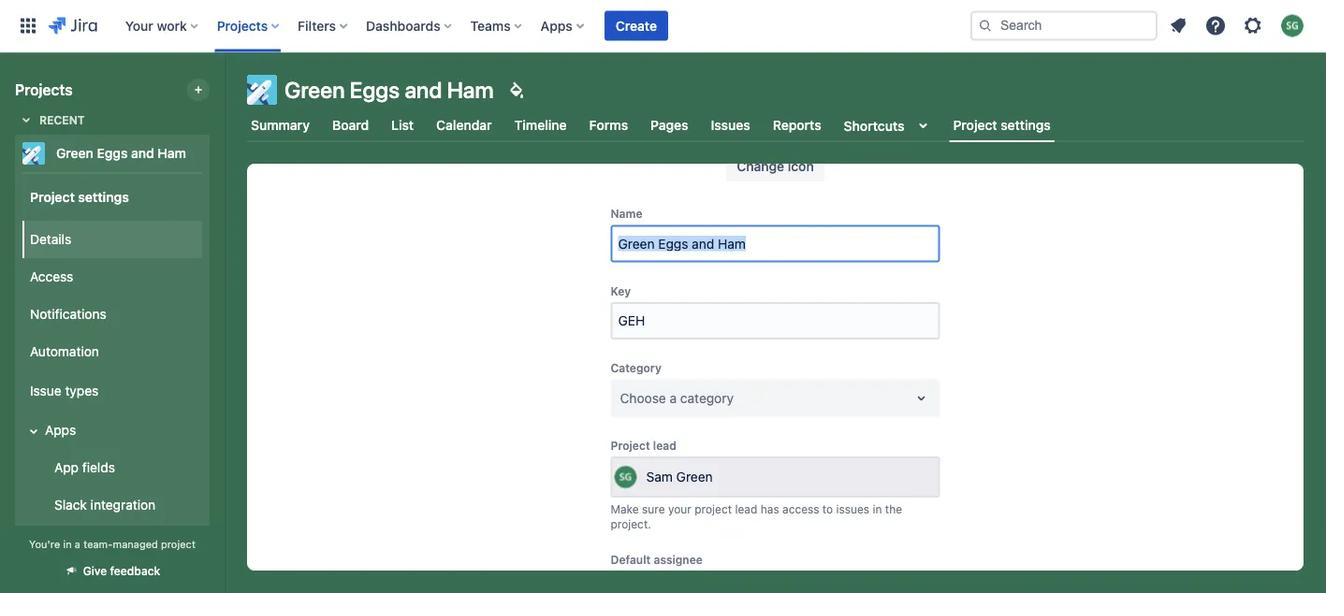 Task type: vqa. For each thing, say whether or not it's contained in the screenshot.
leftmost "settings"
yes



Task type: locate. For each thing, give the bounding box(es) containing it.
forms
[[589, 117, 628, 133]]

0 horizontal spatial eggs
[[97, 146, 128, 161]]

give feedback button
[[53, 556, 172, 586]]

1 vertical spatial eggs
[[97, 146, 128, 161]]

0 horizontal spatial and
[[131, 146, 154, 161]]

green
[[285, 77, 345, 103], [56, 146, 94, 161], [676, 470, 713, 486]]

1 vertical spatial green
[[56, 146, 94, 161]]

you're in a team-managed project
[[29, 538, 196, 550]]

project settings inside group
[[30, 189, 129, 204]]

calendar link
[[433, 109, 496, 142]]

a left team-
[[75, 538, 80, 550]]

teams button
[[465, 11, 530, 41]]

you're
[[29, 538, 60, 550]]

your work button
[[120, 11, 206, 41]]

0 vertical spatial lead
[[653, 439, 677, 453]]

in right the you're
[[63, 538, 72, 550]]

0 vertical spatial green eggs and ham
[[285, 77, 494, 103]]

group containing project settings
[[19, 172, 202, 535]]

0 horizontal spatial green eggs and ham
[[56, 146, 186, 161]]

lead
[[653, 439, 677, 453], [735, 503, 758, 516]]

0 horizontal spatial a
[[75, 538, 80, 550]]

issue types
[[30, 383, 99, 399]]

0 vertical spatial project
[[953, 117, 998, 133]]

recent
[[39, 113, 85, 126]]

slack
[[54, 498, 87, 513]]

filters button
[[292, 11, 355, 41]]

1 vertical spatial green eggs and ham
[[56, 146, 186, 161]]

green eggs and ham down recent
[[56, 146, 186, 161]]

issues
[[836, 503, 870, 516]]

0 vertical spatial green
[[285, 77, 345, 103]]

1 horizontal spatial projects
[[217, 18, 268, 33]]

lead inside make sure your project lead has access to issues in the project.
[[735, 503, 758, 516]]

eggs up board
[[350, 77, 400, 103]]

1 horizontal spatial project
[[695, 503, 732, 516]]

automation
[[30, 344, 99, 360]]

create button
[[605, 11, 668, 41]]

settings image
[[1242, 15, 1265, 37]]

open image
[[910, 388, 933, 410]]

1 horizontal spatial project
[[611, 439, 650, 453]]

green eggs and ham link
[[15, 135, 202, 172]]

1 horizontal spatial lead
[[735, 503, 758, 516]]

list
[[391, 117, 414, 133]]

1 horizontal spatial in
[[873, 503, 882, 516]]

collapse recent projects image
[[15, 109, 37, 131]]

help image
[[1205, 15, 1227, 37]]

2 vertical spatial project
[[611, 439, 650, 453]]

0 horizontal spatial apps
[[45, 423, 76, 438]]

Name field
[[613, 227, 938, 261]]

category
[[680, 391, 734, 406]]

dashboards button
[[360, 11, 459, 41]]

and up list
[[405, 77, 442, 103]]

your
[[668, 503, 692, 516]]

eggs up details link
[[97, 146, 128, 161]]

0 vertical spatial apps
[[541, 18, 573, 33]]

projects up "collapse recent projects" image
[[15, 81, 73, 99]]

1 group from the top
[[19, 172, 202, 535]]

apps button
[[22, 412, 202, 449]]

jira image
[[49, 15, 97, 37], [49, 15, 97, 37]]

project up details
[[30, 189, 75, 204]]

filters
[[298, 18, 336, 33]]

1 horizontal spatial project settings
[[953, 117, 1051, 133]]

apps button
[[535, 11, 591, 41]]

your
[[125, 18, 153, 33]]

your work
[[125, 18, 187, 33]]

a
[[670, 391, 677, 406], [75, 538, 80, 550]]

notifications
[[30, 307, 106, 322]]

0 vertical spatial a
[[670, 391, 677, 406]]

green up summary
[[285, 77, 345, 103]]

shortcuts button
[[840, 109, 938, 142]]

0 horizontal spatial settings
[[78, 189, 129, 204]]

1 vertical spatial lead
[[735, 503, 758, 516]]

and
[[405, 77, 442, 103], [131, 146, 154, 161]]

1 horizontal spatial eggs
[[350, 77, 400, 103]]

lead left has
[[735, 503, 758, 516]]

projects
[[217, 18, 268, 33], [15, 81, 73, 99]]

choose
[[620, 391, 666, 406]]

create
[[616, 18, 657, 33]]

0 vertical spatial in
[[873, 503, 882, 516]]

0 vertical spatial and
[[405, 77, 442, 103]]

settings
[[1001, 117, 1051, 133], [78, 189, 129, 204]]

key
[[611, 285, 631, 298]]

app fields link
[[34, 449, 202, 487]]

projects inside popup button
[[217, 18, 268, 33]]

0 horizontal spatial project settings
[[30, 189, 129, 204]]

green eggs and ham up list
[[285, 77, 494, 103]]

project lead
[[611, 439, 677, 453]]

0 vertical spatial projects
[[217, 18, 268, 33]]

0 vertical spatial settings
[[1001, 117, 1051, 133]]

reports link
[[769, 109, 825, 142]]

in left the "the"
[[873, 503, 882, 516]]

notifications link
[[22, 296, 202, 333]]

1 horizontal spatial apps
[[541, 18, 573, 33]]

0 vertical spatial project
[[695, 503, 732, 516]]

projects up sidebar navigation image
[[217, 18, 268, 33]]

forms link
[[586, 109, 632, 142]]

app
[[54, 460, 79, 476]]

project up sam green icon at the left of the page
[[611, 439, 650, 453]]

project settings
[[953, 117, 1051, 133], [30, 189, 129, 204]]

tab list containing project settings
[[236, 109, 1315, 142]]

1 vertical spatial in
[[63, 538, 72, 550]]

list link
[[388, 109, 418, 142]]

project right managed
[[161, 538, 196, 550]]

1 vertical spatial apps
[[45, 423, 76, 438]]

appswitcher icon image
[[17, 15, 39, 37]]

project
[[695, 503, 732, 516], [161, 538, 196, 550]]

change icon button
[[726, 152, 825, 182]]

group
[[19, 172, 202, 535], [19, 215, 202, 530]]

issue
[[30, 383, 61, 399]]

1 vertical spatial projects
[[15, 81, 73, 99]]

and left add to starred icon on the left top of page
[[131, 146, 154, 161]]

green eggs and ham
[[285, 77, 494, 103], [56, 146, 186, 161]]

feedback
[[110, 565, 160, 578]]

make
[[611, 503, 639, 516]]

green down recent
[[56, 146, 94, 161]]

set background color image
[[505, 79, 528, 101]]

2 group from the top
[[19, 215, 202, 530]]

tab list
[[236, 109, 1315, 142]]

1 vertical spatial project
[[30, 189, 75, 204]]

project right your
[[695, 503, 732, 516]]

2 horizontal spatial green
[[676, 470, 713, 486]]

assignee
[[654, 554, 703, 567]]

ham left add to starred icon on the left top of page
[[158, 146, 186, 161]]

1 vertical spatial project settings
[[30, 189, 129, 204]]

ham up calendar
[[447, 77, 494, 103]]

1 horizontal spatial settings
[[1001, 117, 1051, 133]]

timeline
[[515, 117, 567, 133]]

eggs
[[350, 77, 400, 103], [97, 146, 128, 161]]

timeline link
[[511, 109, 571, 142]]

lead up sam
[[653, 439, 677, 453]]

apps up app
[[45, 423, 76, 438]]

ham
[[447, 77, 494, 103], [158, 146, 186, 161]]

2 horizontal spatial project
[[953, 117, 998, 133]]

access
[[30, 269, 73, 285]]

green right sam
[[676, 470, 713, 486]]

team-
[[83, 538, 113, 550]]

project.
[[611, 518, 651, 531]]

access
[[783, 503, 819, 516]]

apps right the teams popup button
[[541, 18, 573, 33]]

0 horizontal spatial project
[[30, 189, 75, 204]]

Search field
[[971, 11, 1158, 41]]

in
[[873, 503, 882, 516], [63, 538, 72, 550]]

expand image
[[22, 420, 45, 443]]

group containing details
[[19, 215, 202, 530]]

1 horizontal spatial ham
[[447, 77, 494, 103]]

1 vertical spatial a
[[75, 538, 80, 550]]

0 horizontal spatial project
[[161, 538, 196, 550]]

a right choose
[[670, 391, 677, 406]]

project
[[953, 117, 998, 133], [30, 189, 75, 204], [611, 439, 650, 453]]

board link
[[329, 109, 373, 142]]

0 horizontal spatial ham
[[158, 146, 186, 161]]

1 horizontal spatial green eggs and ham
[[285, 77, 494, 103]]

1 vertical spatial project
[[161, 538, 196, 550]]

shortcuts
[[844, 118, 905, 133]]

project right shortcuts "popup button"
[[953, 117, 998, 133]]

banner
[[0, 0, 1326, 52]]

apps
[[541, 18, 573, 33], [45, 423, 76, 438]]

in inside make sure your project lead has access to issues in the project.
[[873, 503, 882, 516]]

slack integration link
[[34, 487, 202, 524]]



Task type: describe. For each thing, give the bounding box(es) containing it.
0 horizontal spatial lead
[[653, 439, 677, 453]]

icon
[[788, 159, 814, 175]]

category
[[611, 362, 662, 375]]

0 horizontal spatial green
[[56, 146, 94, 161]]

banner containing your work
[[0, 0, 1326, 52]]

project inside group
[[30, 189, 75, 204]]

sam green image
[[615, 467, 637, 489]]

projects button
[[211, 11, 287, 41]]

summary
[[251, 117, 310, 133]]

sidebar navigation image
[[204, 75, 245, 112]]

issue types link
[[22, 371, 202, 412]]

name
[[611, 208, 643, 221]]

create project image
[[191, 82, 206, 97]]

your profile and settings image
[[1282, 15, 1304, 37]]

managed
[[113, 538, 158, 550]]

board
[[332, 117, 369, 133]]

app fields
[[54, 460, 115, 476]]

Category text field
[[620, 389, 624, 408]]

Key field
[[613, 305, 938, 338]]

teams
[[471, 18, 511, 33]]

primary element
[[11, 0, 971, 52]]

the
[[885, 503, 902, 516]]

calendar
[[436, 117, 492, 133]]

give
[[83, 565, 107, 578]]

0 vertical spatial eggs
[[350, 77, 400, 103]]

choose a category
[[620, 391, 734, 406]]

work
[[157, 18, 187, 33]]

slack integration
[[54, 498, 156, 513]]

0 vertical spatial project settings
[[953, 117, 1051, 133]]

1 vertical spatial settings
[[78, 189, 129, 204]]

to
[[823, 503, 833, 516]]

change icon
[[737, 159, 814, 175]]

summary link
[[247, 109, 314, 142]]

details
[[30, 232, 71, 247]]

issues
[[711, 117, 750, 133]]

details link
[[22, 221, 202, 258]]

1 vertical spatial ham
[[158, 146, 186, 161]]

reports
[[773, 117, 822, 133]]

default
[[611, 554, 651, 567]]

sure
[[642, 503, 665, 516]]

fields
[[82, 460, 115, 476]]

project inside make sure your project lead has access to issues in the project.
[[695, 503, 732, 516]]

2 vertical spatial green
[[676, 470, 713, 486]]

dashboards
[[366, 18, 441, 33]]

issues link
[[707, 109, 754, 142]]

automation link
[[22, 333, 202, 371]]

types
[[65, 383, 99, 399]]

sam
[[646, 470, 673, 486]]

default assignee
[[611, 554, 703, 567]]

has
[[761, 503, 779, 516]]

add to starred image
[[204, 142, 227, 165]]

apps inside dropdown button
[[541, 18, 573, 33]]

1 vertical spatial and
[[131, 146, 154, 161]]

notifications image
[[1167, 15, 1190, 37]]

sam green
[[646, 470, 713, 486]]

pages link
[[647, 109, 692, 142]]

give feedback
[[83, 565, 160, 578]]

search image
[[978, 18, 993, 33]]

0 horizontal spatial in
[[63, 538, 72, 550]]

access link
[[22, 258, 202, 296]]

apps inside button
[[45, 423, 76, 438]]

1 horizontal spatial green
[[285, 77, 345, 103]]

0 vertical spatial ham
[[447, 77, 494, 103]]

1 horizontal spatial and
[[405, 77, 442, 103]]

0 horizontal spatial projects
[[15, 81, 73, 99]]

change
[[737, 159, 785, 175]]

make sure your project lead has access to issues in the project.
[[611, 503, 902, 531]]

pages
[[651, 117, 689, 133]]

integration
[[90, 498, 156, 513]]

1 horizontal spatial a
[[670, 391, 677, 406]]



